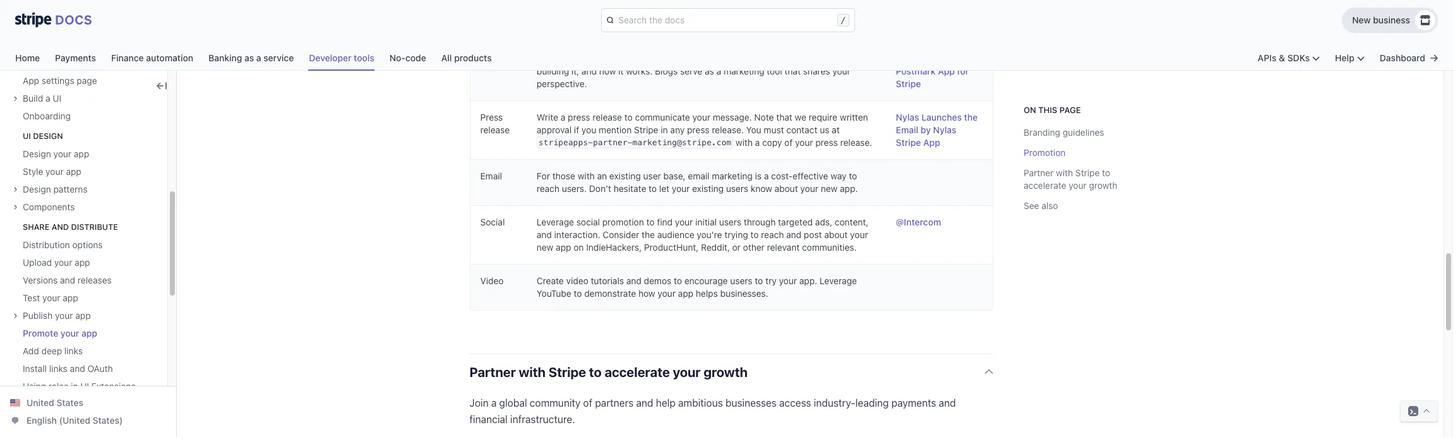 Task type: vqa. For each thing, say whether or not it's contained in the screenshot.
Versions and releases LINK
yes



Task type: describe. For each thing, give the bounding box(es) containing it.
guidelines
[[1063, 127, 1104, 138]]

must
[[764, 124, 784, 135]]

all products link
[[441, 49, 492, 71]]

home link
[[15, 49, 55, 71]]

and inside create video tutorials and demos to encourage users to try your app. leverage youtube to demonstrate how your app helps businesses.
[[627, 275, 642, 286]]

english (united states) button
[[10, 414, 123, 427]]

a left blog
[[606, 53, 611, 64]]

app for design your app
[[74, 148, 89, 159]]

a inside join a global community of partners and help ambitious businesses access industry-leading payments and financial infrastructure.
[[491, 397, 497, 409]]

your inside test your app link
[[42, 293, 60, 303]]

1 vertical spatial that
[[785, 66, 801, 76]]

building
[[537, 66, 569, 76]]

0 horizontal spatial ui
[[23, 131, 31, 141]]

app up build
[[23, 75, 39, 86]]

and down targeted
[[787, 229, 802, 240]]

1 horizontal spatial ui
[[53, 93, 61, 104]]

help
[[656, 397, 676, 409]]

press
[[480, 112, 503, 123]]

no-code link
[[390, 49, 441, 71]]

mention
[[599, 124, 632, 135]]

users inside the for those with an existing user base, email marketing is a cost-effective way to reach users. don't hesitate to let your existing users know about your new app.
[[726, 183, 749, 194]]

your inside promote your app link
[[61, 328, 79, 339]]

2 horizontal spatial press
[[816, 137, 838, 148]]

also
[[1042, 200, 1058, 211]]

sdks
[[1288, 52, 1310, 63]]

dashboard link
[[1380, 52, 1426, 64]]

business
[[1374, 15, 1411, 25]]

your inside "publish your app" link
[[55, 310, 73, 321]]

producthunt,
[[644, 242, 699, 253]]

new
[[1353, 15, 1371, 25]]

demonstrate
[[585, 288, 636, 299]]

note
[[755, 112, 774, 123]]

no-
[[390, 52, 406, 63]]

a left service
[[256, 52, 261, 63]]

1 vertical spatial nylas
[[934, 124, 957, 135]]

stripeapps-
[[539, 138, 593, 147]]

components
[[23, 202, 75, 212]]

stripe down guidelines
[[1076, 167, 1100, 178]]

components link
[[13, 201, 75, 214]]

design your app link
[[13, 148, 89, 160]]

find
[[657, 217, 673, 227]]

and down upload your app
[[60, 275, 75, 286]]

nylas launches the email by nylas stripe app link
[[896, 112, 978, 148]]

introducing the postmark app for stripe
[[896, 53, 969, 89]]

banking as a service
[[209, 52, 294, 63]]

design your app
[[23, 148, 89, 159]]

a down demonstrates
[[717, 66, 722, 76]]

it,
[[572, 66, 579, 76]]

introducing the postmark app for stripe link
[[896, 53, 969, 89]]

0 vertical spatial partner with stripe to accelerate your growth link
[[1024, 167, 1118, 191]]

marketing inside the for those with an existing user base, email marketing is a cost-effective way to reach users. don't hesitate to let your existing users know about your new app.
[[712, 171, 753, 181]]

your inside style your app link
[[46, 166, 64, 177]]

demonstrates
[[672, 53, 729, 64]]

and left 'interaction.'
[[537, 229, 552, 240]]

introducing
[[896, 53, 944, 64]]

encourage
[[685, 275, 728, 286]]

to right way
[[849, 171, 857, 181]]

and up distribution options
[[52, 222, 69, 232]]

this
[[1038, 105, 1057, 115]]

build a ui
[[23, 93, 61, 104]]

other
[[743, 242, 765, 253]]

partner-
[[593, 138, 633, 147]]

works.
[[626, 66, 653, 76]]

english (united states)
[[27, 415, 123, 426]]

accelerate inside partner with stripe to accelerate your growth
[[1024, 180, 1066, 191]]

that inside write a press release to communicate your message. note that we require written approval if you mention stripe in any press release. you must contact us at stripeapps-partner-marketing@stripe.com with a copy of your press release.
[[777, 112, 793, 123]]

app for publish your app
[[75, 310, 91, 321]]

youtube
[[537, 288, 572, 299]]

see
[[1024, 200, 1039, 211]]

marketing inside consider writing a blog post that demonstrates your new app, your motivation for building it, and how it works. blogs serve as a marketing tool that shares your perspective.
[[724, 66, 765, 76]]

infrastructure.
[[510, 414, 575, 425]]

app settings page
[[23, 75, 97, 86]]

stripe inside write a press release to communicate your message. note that we require written approval if you mention stripe in any press release. you must contact us at stripeapps-partner-marketing@stripe.com with a copy of your press release.
[[634, 124, 659, 135]]

to up other at the bottom right
[[751, 229, 759, 240]]

0 vertical spatial nylas
[[896, 112, 920, 123]]

dropdown closed image for design patterns
[[13, 187, 18, 192]]

users for encourage
[[730, 275, 753, 286]]

relevant
[[767, 242, 800, 253]]

for those with an existing user base, email marketing is a cost-effective way to reach users. don't hesitate to let your existing users know about your new app.
[[537, 171, 858, 194]]

email inside nylas launches the email by nylas stripe app
[[896, 124, 919, 135]]

message.
[[713, 112, 752, 123]]

user
[[643, 171, 661, 181]]

automation
[[146, 52, 193, 63]]

leverage inside the leverage social promotion to find your initial users through targeted ads, content, and interaction. consider the audience you're trying to reach and post about your new app on indiehackers, producthunt, reddit, or other relevant communities.
[[537, 217, 574, 227]]

about inside the for those with an existing user base, email marketing is a cost-effective way to reach users. don't hesitate to let your existing users know about your new app.
[[775, 183, 798, 194]]

1 vertical spatial partner with stripe to accelerate your growth link
[[470, 354, 993, 387]]

with inside the for those with an existing user base, email marketing is a cost-effective way to reach users. don't hesitate to let your existing users know about your new app.
[[578, 171, 595, 181]]

oauth
[[87, 363, 113, 374]]

how for blog
[[599, 66, 616, 76]]

know
[[751, 183, 772, 194]]

trying
[[725, 229, 748, 240]]

with inside partner with stripe to accelerate your growth
[[1056, 167, 1073, 178]]

@intercom link
[[896, 217, 942, 227]]

patterns
[[53, 184, 88, 195]]

in inside write a press release to communicate your message. note that we require written approval if you mention stripe in any press release. you must contact us at stripeapps-partner-marketing@stripe.com with a copy of your press release.
[[661, 124, 668, 135]]

dropdown closed image for publish your app
[[13, 313, 18, 318]]

app inside nylas launches the email by nylas stripe app
[[924, 137, 941, 148]]

marketing@stripe.com
[[633, 138, 732, 147]]

no-code
[[390, 52, 426, 63]]

1 horizontal spatial growth
[[1089, 180, 1118, 191]]

payments link
[[55, 49, 111, 71]]

design patterns
[[23, 184, 88, 195]]

links inside install links and oauth "link"
[[49, 363, 68, 374]]

roles
[[49, 381, 68, 392]]

reddit,
[[701, 242, 730, 253]]

share and distribute
[[23, 222, 118, 232]]

to up partners
[[589, 365, 602, 380]]

blog
[[480, 53, 499, 64]]

0 vertical spatial existing
[[610, 171, 641, 181]]

is
[[755, 171, 762, 181]]

test your app link
[[13, 292, 78, 305]]

users.
[[562, 183, 587, 194]]

2 horizontal spatial ui
[[80, 381, 89, 392]]

the inside nylas launches the email by nylas stripe app
[[964, 112, 978, 123]]

for inside consider writing a blog post that demonstrates your new app, your motivation for building it, and how it works. blogs serve as a marketing tool that shares your perspective.
[[856, 53, 868, 64]]

us
[[820, 124, 830, 135]]

and inside consider writing a blog post that demonstrates your new app, your motivation for building it, and how it works. blogs serve as a marketing tool that shares your perspective.
[[582, 66, 597, 76]]

to left try
[[755, 275, 763, 286]]

page for app settings page
[[77, 75, 97, 86]]

app inside the leverage social promotion to find your initial users through targeted ads, content, and interaction. consider the audience you're trying to reach and post about your new app on indiehackers, producthunt, reddit, or other relevant communities.
[[556, 242, 571, 253]]

install links and oauth
[[23, 363, 113, 374]]

don't
[[589, 183, 611, 194]]

service
[[264, 52, 294, 63]]

create video tutorials and demos to encourage users to try your app. leverage youtube to demonstrate how your app helps businesses.
[[537, 275, 857, 299]]

click to collapse the sidebar and hide the navigation image
[[157, 81, 167, 91]]

style your app link
[[13, 166, 81, 178]]

app inside introducing the postmark app for stripe
[[938, 66, 955, 76]]

build
[[23, 93, 43, 104]]

promote your app link
[[13, 327, 97, 340]]

apis & sdks button
[[1258, 52, 1320, 64]]

ads,
[[815, 217, 833, 227]]

branding guidelines
[[1024, 127, 1104, 138]]

new inside the leverage social promotion to find your initial users through targeted ads, content, and interaction. consider the audience you're trying to reach and post about your new app on indiehackers, producthunt, reddit, or other relevant communities.
[[537, 242, 554, 253]]

to down the video
[[574, 288, 582, 299]]

0 horizontal spatial partner
[[470, 365, 516, 380]]

nylas launches the email by nylas stripe app
[[896, 112, 978, 148]]

partners
[[595, 397, 634, 409]]

require
[[809, 112, 838, 123]]

app. inside create video tutorials and demos to encourage users to try your app. leverage youtube to demonstrate how your app helps businesses.
[[800, 275, 817, 286]]

app for test your app
[[63, 293, 78, 303]]

us image
[[10, 398, 20, 408]]

consider inside the leverage social promotion to find your initial users through targeted ads, content, and interaction. consider the audience you're trying to reach and post about your new app on indiehackers, producthunt, reddit, or other relevant communities.
[[603, 229, 640, 240]]



Task type: locate. For each thing, give the bounding box(es) containing it.
upload your app link
[[13, 256, 90, 269]]

1 horizontal spatial leverage
[[820, 275, 857, 286]]

0 horizontal spatial growth
[[704, 365, 748, 380]]

versions and releases
[[23, 275, 112, 286]]

app down versions and releases
[[63, 293, 78, 303]]

options
[[72, 239, 103, 250]]

let
[[659, 183, 670, 194]]

a inside the for those with an existing user base, email marketing is a cost-effective way to reach users. don't hesitate to let your existing users know about your new app.
[[764, 171, 769, 181]]

0 horizontal spatial post
[[633, 53, 651, 64]]

video
[[480, 275, 504, 286]]

existing down the email
[[692, 183, 724, 194]]

users up businesses.
[[730, 275, 753, 286]]

dropdown closed image
[[13, 96, 18, 101], [13, 187, 18, 192], [13, 205, 18, 210], [13, 313, 18, 318]]

partner with stripe to accelerate your growth link up businesses
[[470, 354, 993, 387]]

the inside introducing the postmark app for stripe
[[946, 53, 960, 64]]

app for upload your app
[[75, 257, 90, 268]]

of right copy
[[785, 137, 793, 148]]

post inside consider writing a blog post that demonstrates your new app, your motivation for building it, and how it works. blogs serve as a marketing tool that shares your perspective.
[[633, 53, 651, 64]]

add deep links
[[23, 346, 83, 356]]

new down way
[[821, 183, 838, 194]]

growth up ambitious at the bottom left of the page
[[704, 365, 748, 380]]

versions and releases link
[[13, 274, 112, 287]]

post inside the leverage social promotion to find your initial users through targeted ads, content, and interaction. consider the audience you're trying to reach and post about your new app on indiehackers, producthunt, reddit, or other relevant communities.
[[804, 229, 822, 240]]

releases
[[78, 275, 112, 286]]

join a global community of partners and help ambitious businesses access industry-leading payments and financial infrastructure.
[[470, 397, 956, 425]]

about down cost-
[[775, 183, 798, 194]]

2 dropdown closed image from the top
[[13, 187, 18, 192]]

a right join
[[491, 397, 497, 409]]

0 horizontal spatial as
[[245, 52, 254, 63]]

1 horizontal spatial about
[[825, 229, 848, 240]]

1 design from the top
[[23, 148, 51, 159]]

/
[[841, 15, 846, 25]]

app,
[[771, 53, 788, 64]]

1 vertical spatial release
[[480, 124, 510, 135]]

1 horizontal spatial how
[[639, 288, 656, 299]]

with up the global
[[519, 365, 546, 380]]

and left help
[[636, 397, 654, 409]]

1 vertical spatial existing
[[692, 183, 724, 194]]

0 vertical spatial growth
[[1089, 180, 1118, 191]]

app down options
[[75, 257, 90, 268]]

0 horizontal spatial accelerate
[[605, 365, 670, 380]]

stripe down postmark
[[896, 78, 921, 89]]

0 horizontal spatial partner with stripe to accelerate your growth
[[470, 365, 748, 380]]

products
[[454, 52, 492, 63]]

and inside "link"
[[70, 363, 85, 374]]

and up using roles in ui extensions
[[70, 363, 85, 374]]

dropdown closed image inside design patterns link
[[13, 187, 18, 192]]

1 vertical spatial growth
[[704, 365, 748, 380]]

your inside design your app link
[[53, 148, 71, 159]]

financial
[[470, 414, 508, 425]]

1 vertical spatial design
[[23, 184, 51, 195]]

consider down promotion
[[603, 229, 640, 240]]

help
[[1336, 52, 1355, 63]]

1 vertical spatial email
[[480, 171, 502, 181]]

0 vertical spatial partner
[[1024, 167, 1054, 178]]

1 dropdown closed image from the top
[[13, 96, 18, 101]]

1 vertical spatial the
[[964, 112, 978, 123]]

a right build
[[45, 93, 50, 104]]

0 vertical spatial ui
[[53, 93, 61, 104]]

stripe inside nylas launches the email by nylas stripe app
[[896, 137, 921, 148]]

0 vertical spatial design
[[23, 148, 51, 159]]

with
[[736, 137, 753, 148], [1056, 167, 1073, 178], [578, 171, 595, 181], [519, 365, 546, 380]]

app. inside the for those with an existing user base, email marketing is a cost-effective way to reach users. don't hesitate to let your existing users know about your new app.
[[840, 183, 858, 194]]

home
[[15, 52, 40, 63]]

1 horizontal spatial consider
[[603, 229, 640, 240]]

nylas left the launches
[[896, 112, 920, 123]]

2 design from the top
[[23, 184, 51, 195]]

&
[[1279, 52, 1286, 63]]

with left "an"
[[578, 171, 595, 181]]

1 horizontal spatial app.
[[840, 183, 858, 194]]

app inside create video tutorials and demos to encourage users to try your app. leverage youtube to demonstrate how your app helps businesses.
[[678, 288, 694, 299]]

existing
[[610, 171, 641, 181], [692, 183, 724, 194]]

app down introducing in the right of the page
[[938, 66, 955, 76]]

of inside write a press release to communicate your message. note that we require written approval if you mention stripe in any press release. you must contact us at stripeapps-partner-marketing@stripe.com with a copy of your press release.
[[785, 137, 793, 148]]

a down you at the right
[[755, 137, 760, 148]]

users inside the leverage social promotion to find your initial users through targeted ads, content, and interaction. consider the audience you're trying to reach and post about your new app on indiehackers, producthunt, reddit, or other relevant communities.
[[719, 217, 742, 227]]

in down communicate
[[661, 124, 668, 135]]

0 vertical spatial consider
[[537, 53, 573, 64]]

for
[[537, 171, 550, 181]]

of inside join a global community of partners and help ambitious businesses access industry-leading payments and financial infrastructure.
[[583, 397, 593, 409]]

1 horizontal spatial accelerate
[[1024, 180, 1066, 191]]

1 vertical spatial reach
[[761, 229, 784, 240]]

new inside consider writing a blog post that demonstrates your new app, your motivation for building it, and how it works. blogs serve as a marketing tool that shares your perspective.
[[751, 53, 768, 64]]

1 vertical spatial about
[[825, 229, 848, 240]]

release inside write a press release to communicate your message. note that we require written approval if you mention stripe in any press release. you must contact us at stripeapps-partner-marketing@stripe.com with a copy of your press release.
[[593, 112, 622, 123]]

contact
[[787, 124, 818, 135]]

1 horizontal spatial release.
[[841, 137, 873, 148]]

how for and
[[639, 288, 656, 299]]

using roles in ui extensions link
[[13, 380, 136, 393]]

0 horizontal spatial page
[[77, 75, 97, 86]]

an image of the stripe logo image
[[15, 12, 92, 27]]

0 horizontal spatial leverage
[[537, 217, 574, 227]]

page
[[77, 75, 97, 86], [1060, 105, 1081, 115]]

1 vertical spatial press
[[687, 124, 710, 135]]

0 vertical spatial about
[[775, 183, 798, 194]]

0 vertical spatial partner with stripe to accelerate your growth
[[1024, 167, 1118, 191]]

at
[[832, 124, 840, 135]]

consider inside consider writing a blog post that demonstrates your new app, your motivation for building it, and how it works. blogs serve as a marketing tool that shares your perspective.
[[537, 53, 573, 64]]

release up mention
[[593, 112, 622, 123]]

app left on on the bottom left of page
[[556, 242, 571, 253]]

as right "banking"
[[245, 52, 254, 63]]

partner with stripe to accelerate your growth up partners
[[470, 365, 748, 380]]

app for style your app
[[66, 166, 81, 177]]

2 horizontal spatial new
[[821, 183, 838, 194]]

onboarding link
[[13, 110, 71, 123]]

content,
[[835, 217, 869, 227]]

app.
[[840, 183, 858, 194], [800, 275, 817, 286]]

your inside partner with stripe to accelerate your growth
[[1069, 180, 1087, 191]]

1 horizontal spatial release
[[593, 112, 622, 123]]

0 vertical spatial for
[[856, 53, 868, 64]]

code
[[406, 52, 426, 63]]

reach
[[537, 183, 560, 194], [761, 229, 784, 240]]

0 horizontal spatial about
[[775, 183, 798, 194]]

in right roles
[[71, 381, 78, 392]]

by
[[921, 124, 931, 135]]

design for design your app
[[23, 148, 51, 159]]

0 horizontal spatial release
[[480, 124, 510, 135]]

states
[[57, 397, 83, 408]]

the right the launches
[[964, 112, 978, 123]]

how
[[599, 66, 616, 76], [639, 288, 656, 299]]

0 vertical spatial that
[[654, 53, 670, 64]]

(united
[[59, 415, 90, 426]]

dropdown closed image left build
[[13, 96, 18, 101]]

and left demos on the left bottom
[[627, 275, 642, 286]]

as inside consider writing a blog post that demonstrates your new app, your motivation for building it, and how it works. blogs serve as a marketing tool that shares your perspective.
[[705, 66, 714, 76]]

partner up join
[[470, 365, 516, 380]]

for right postmark
[[958, 66, 969, 76]]

see also
[[1024, 200, 1058, 211]]

that right tool in the right of the page
[[785, 66, 801, 76]]

onboarding
[[23, 111, 71, 121]]

0 horizontal spatial partner with stripe to accelerate your growth link
[[470, 354, 993, 387]]

how inside create video tutorials and demos to encourage users to try your app. leverage youtube to demonstrate how your app helps businesses.
[[639, 288, 656, 299]]

1 vertical spatial page
[[1060, 105, 1081, 115]]

app for promote your app
[[81, 328, 97, 339]]

app
[[74, 148, 89, 159], [66, 166, 81, 177], [556, 242, 571, 253], [75, 257, 90, 268], [678, 288, 694, 299], [63, 293, 78, 303], [75, 310, 91, 321], [81, 328, 97, 339]]

1 vertical spatial in
[[71, 381, 78, 392]]

blog
[[613, 53, 631, 64]]

app up 'promote your app'
[[75, 310, 91, 321]]

0 vertical spatial in
[[661, 124, 668, 135]]

2 vertical spatial press
[[816, 137, 838, 148]]

2 vertical spatial users
[[730, 275, 753, 286]]

promotion link
[[1024, 147, 1066, 158]]

dropdown closed image left the publish
[[13, 313, 18, 318]]

stripe down by
[[896, 137, 921, 148]]

the inside the leverage social promotion to find your initial users through targeted ads, content, and interaction. consider the audience you're trying to reach and post about your new app on indiehackers, producthunt, reddit, or other relevant communities.
[[642, 229, 655, 240]]

0 vertical spatial page
[[77, 75, 97, 86]]

0 vertical spatial users
[[726, 183, 749, 194]]

as
[[245, 52, 254, 63], [705, 66, 714, 76]]

communities.
[[802, 242, 857, 253]]

users inside create video tutorials and demos to encourage users to try your app. leverage youtube to demonstrate how your app helps businesses.
[[730, 275, 753, 286]]

release. down message.
[[712, 124, 744, 135]]

reach inside the for those with an existing user base, email marketing is a cost-effective way to reach users. don't hesitate to let your existing users know about your new app.
[[537, 183, 560, 194]]

existing up hesitate
[[610, 171, 641, 181]]

approval
[[537, 124, 572, 135]]

svg image
[[985, 368, 993, 377]]

0 vertical spatial accelerate
[[1024, 180, 1066, 191]]

2 vertical spatial the
[[642, 229, 655, 240]]

accelerate up "see also" link
[[1024, 180, 1066, 191]]

app up style your app
[[74, 148, 89, 159]]

targeted
[[778, 217, 813, 227]]

email
[[688, 171, 710, 181]]

design for design patterns
[[23, 184, 51, 195]]

on
[[574, 242, 584, 253]]

english
[[27, 415, 57, 426]]

about up the communities.
[[825, 229, 848, 240]]

distribute
[[71, 222, 118, 232]]

app up oauth at the bottom left
[[81, 328, 97, 339]]

0 horizontal spatial release.
[[712, 124, 744, 135]]

users left know
[[726, 183, 749, 194]]

blogs
[[655, 66, 678, 76]]

dropdown closed image left components
[[13, 205, 18, 210]]

0 vertical spatial how
[[599, 66, 616, 76]]

that left the we
[[777, 112, 793, 123]]

the up producthunt,
[[642, 229, 655, 240]]

write
[[537, 112, 558, 123]]

ui design
[[23, 131, 63, 141]]

about
[[775, 183, 798, 194], [825, 229, 848, 240]]

design down style
[[23, 184, 51, 195]]

dropdown closed image inside "publish your app" link
[[13, 313, 18, 318]]

your inside upload your app link
[[54, 257, 72, 268]]

you
[[747, 124, 762, 135]]

and down writing
[[582, 66, 597, 76]]

1 vertical spatial new
[[821, 183, 838, 194]]

0 horizontal spatial for
[[856, 53, 868, 64]]

1 horizontal spatial in
[[661, 124, 668, 135]]

0 vertical spatial post
[[633, 53, 651, 64]]

1 vertical spatial consider
[[603, 229, 640, 240]]

1 vertical spatial accelerate
[[605, 365, 670, 380]]

reach inside the leverage social promotion to find your initial users through targeted ads, content, and interaction. consider the audience you're trying to reach and post about your new app on indiehackers, producthunt, reddit, or other relevant communities.
[[761, 229, 784, 240]]

0 horizontal spatial nylas
[[896, 112, 920, 123]]

new inside the for those with an existing user base, email marketing is a cost-effective way to reach users. don't hesitate to let your existing users know about your new app.
[[821, 183, 838, 194]]

stripe inside introducing the postmark app for stripe
[[896, 78, 921, 89]]

promotion
[[603, 217, 644, 227]]

the right introducing in the right of the page
[[946, 53, 960, 64]]

0 horizontal spatial new
[[537, 242, 554, 253]]

0 horizontal spatial existing
[[610, 171, 641, 181]]

release. down written on the right of page
[[841, 137, 873, 148]]

email left by
[[896, 124, 919, 135]]

links up roles
[[49, 363, 68, 374]]

deep
[[41, 346, 62, 356]]

email
[[896, 124, 919, 135], [480, 171, 502, 181]]

reach down for at the left of page
[[537, 183, 560, 194]]

0 horizontal spatial the
[[642, 229, 655, 240]]

page for on this page
[[1060, 105, 1081, 115]]

leverage up 'interaction.'
[[537, 217, 574, 227]]

developer tools
[[309, 52, 375, 63]]

1 vertical spatial how
[[639, 288, 656, 299]]

0 vertical spatial new
[[751, 53, 768, 64]]

stripe down communicate
[[634, 124, 659, 135]]

1 horizontal spatial new
[[751, 53, 768, 64]]

finance automation link
[[111, 49, 209, 71]]

0 vertical spatial the
[[946, 53, 960, 64]]

united states
[[27, 397, 83, 408]]

dropdown closed image up components link
[[13, 187, 18, 192]]

leverage inside create video tutorials and demos to encourage users to try your app. leverage youtube to demonstrate how your app helps businesses.
[[820, 275, 857, 286]]

a right the is
[[764, 171, 769, 181]]

post up works.
[[633, 53, 651, 64]]

email up social
[[480, 171, 502, 181]]

1 horizontal spatial existing
[[692, 183, 724, 194]]

Search the docs text field
[[616, 10, 835, 30]]

ui left design
[[23, 131, 31, 141]]

growth down guidelines
[[1089, 180, 1118, 191]]

marketing left tool in the right of the page
[[724, 66, 765, 76]]

to left let
[[649, 183, 657, 194]]

4 dropdown closed image from the top
[[13, 313, 18, 318]]

for inside introducing the postmark app for stripe
[[958, 66, 969, 76]]

leverage down the communities.
[[820, 275, 857, 286]]

0 vertical spatial links
[[64, 346, 83, 356]]

1 horizontal spatial nylas
[[934, 124, 957, 135]]

page down payments link
[[77, 75, 97, 86]]

1 horizontal spatial partner with stripe to accelerate your growth
[[1024, 167, 1118, 191]]

users up trying
[[719, 217, 742, 227]]

stripe up community
[[549, 365, 586, 380]]

all
[[441, 52, 452, 63]]

to inside write a press release to communicate your message. note that we require written approval if you mention stripe in any press release. you must contact us at stripeapps-partner-marketing@stripe.com with a copy of your press release.
[[625, 112, 633, 123]]

links up 'install links and oauth'
[[64, 346, 83, 356]]

1 horizontal spatial as
[[705, 66, 714, 76]]

states)
[[93, 415, 123, 426]]

1 vertical spatial users
[[719, 217, 742, 227]]

0 vertical spatial release
[[593, 112, 622, 123]]

dropdown closed image for components
[[13, 205, 18, 210]]

0 vertical spatial of
[[785, 137, 793, 148]]

the
[[946, 53, 960, 64], [964, 112, 978, 123], [642, 229, 655, 240]]

that up blogs at top
[[654, 53, 670, 64]]

about inside the leverage social promotion to find your initial users through targeted ads, content, and interaction. consider the audience you're trying to reach and post about your new app on indiehackers, producthunt, reddit, or other relevant communities.
[[825, 229, 848, 240]]

publish your app link
[[13, 310, 91, 322]]

for right motivation
[[856, 53, 868, 64]]

users
[[726, 183, 749, 194], [719, 217, 742, 227], [730, 275, 753, 286]]

using
[[23, 381, 46, 392]]

distribution options
[[23, 239, 103, 250]]

app. down way
[[840, 183, 858, 194]]

as down demonstrates
[[705, 66, 714, 76]]

0 vertical spatial email
[[896, 124, 919, 135]]

consider writing a blog post that demonstrates your new app, your motivation for building it, and how it works. blogs serve as a marketing tool that shares your perspective.
[[537, 53, 868, 89]]

launches
[[922, 112, 962, 123]]

it
[[619, 66, 624, 76]]

0 vertical spatial leverage
[[537, 217, 574, 227]]

publish your app
[[23, 310, 91, 321]]

install
[[23, 363, 47, 374]]

a up approval at the left of page
[[561, 112, 566, 123]]

create
[[537, 275, 564, 286]]

1 vertical spatial partner with stripe to accelerate your growth
[[470, 365, 748, 380]]

1 vertical spatial post
[[804, 229, 822, 240]]

united
[[27, 397, 54, 408]]

as inside tab list
[[245, 52, 254, 63]]

and right payments
[[939, 397, 956, 409]]

new up tool in the right of the page
[[751, 53, 768, 64]]

global
[[499, 397, 527, 409]]

ambitious
[[678, 397, 723, 409]]

tab list
[[15, 49, 492, 71]]

press up if
[[568, 112, 590, 123]]

try
[[766, 275, 777, 286]]

links inside add deep links link
[[64, 346, 83, 356]]

build a ui link
[[13, 92, 61, 105]]

1 vertical spatial as
[[705, 66, 714, 76]]

to inside partner with stripe to accelerate your growth
[[1102, 167, 1110, 178]]

community
[[530, 397, 581, 409]]

1 vertical spatial marketing
[[712, 171, 753, 181]]

how inside consider writing a blog post that demonstrates your new app, your motivation for building it, and how it works. blogs serve as a marketing tool that shares your perspective.
[[599, 66, 616, 76]]

through
[[744, 217, 776, 227]]

1 horizontal spatial the
[[946, 53, 960, 64]]

ui down app settings page link
[[53, 93, 61, 104]]

dropdown closed image inside components link
[[13, 205, 18, 210]]

branding
[[1024, 127, 1060, 138]]

1 vertical spatial links
[[49, 363, 68, 374]]

how left the 'it'
[[599, 66, 616, 76]]

0 horizontal spatial email
[[480, 171, 502, 181]]

app down by
[[924, 137, 941, 148]]

1 horizontal spatial post
[[804, 229, 822, 240]]

1 vertical spatial release.
[[841, 137, 873, 148]]

1 vertical spatial of
[[583, 397, 593, 409]]

1 horizontal spatial of
[[785, 137, 793, 148]]

consider
[[537, 53, 573, 64], [603, 229, 640, 240]]

2 vertical spatial new
[[537, 242, 554, 253]]

tab list containing home
[[15, 49, 492, 71]]

on this page
[[1024, 105, 1081, 115]]

0 vertical spatial as
[[245, 52, 254, 63]]

dropdown closed image for build a ui
[[13, 96, 18, 101]]

united states button
[[10, 397, 83, 409]]

way
[[831, 171, 847, 181]]

0 vertical spatial press
[[568, 112, 590, 123]]

app left helps
[[678, 288, 694, 299]]

2 vertical spatial ui
[[80, 381, 89, 392]]

with down you at the right
[[736, 137, 753, 148]]

an
[[597, 171, 607, 181]]

your
[[731, 53, 749, 64], [791, 53, 809, 64], [833, 66, 851, 76], [693, 112, 711, 123], [795, 137, 813, 148], [53, 148, 71, 159], [46, 166, 64, 177], [1069, 180, 1087, 191], [672, 183, 690, 194], [801, 183, 819, 194], [675, 217, 693, 227], [850, 229, 868, 240], [54, 257, 72, 268], [779, 275, 797, 286], [658, 288, 676, 299], [42, 293, 60, 303], [55, 310, 73, 321], [61, 328, 79, 339], [673, 365, 701, 380]]

nylas down the launches
[[934, 124, 957, 135]]

to right demos on the left bottom
[[674, 275, 682, 286]]

page right this
[[1060, 105, 1081, 115]]

marketing left the is
[[712, 171, 753, 181]]

with inside write a press release to communicate your message. note that we require written approval if you mention stripe in any press release. you must contact us at stripeapps-partner-marketing@stripe.com with a copy of your press release.
[[736, 137, 753, 148]]

how down demos on the left bottom
[[639, 288, 656, 299]]

motivation
[[811, 53, 854, 64]]

links
[[64, 346, 83, 356], [49, 363, 68, 374]]

of left partners
[[583, 397, 593, 409]]

to left find
[[647, 217, 655, 227]]

to up mention
[[625, 112, 633, 123]]

1 horizontal spatial partner with stripe to accelerate your growth link
[[1024, 167, 1118, 191]]

3 dropdown closed image from the top
[[13, 205, 18, 210]]

0 horizontal spatial press
[[568, 112, 590, 123]]

postmark
[[896, 66, 936, 76]]

0 vertical spatial marketing
[[724, 66, 765, 76]]

interaction.
[[554, 229, 601, 240]]

1 horizontal spatial press
[[687, 124, 710, 135]]

0 horizontal spatial in
[[71, 381, 78, 392]]

dropdown closed image inside build a ui link
[[13, 96, 18, 101]]

users for initial
[[719, 217, 742, 227]]

partner with stripe to accelerate your growth up also
[[1024, 167, 1118, 191]]



